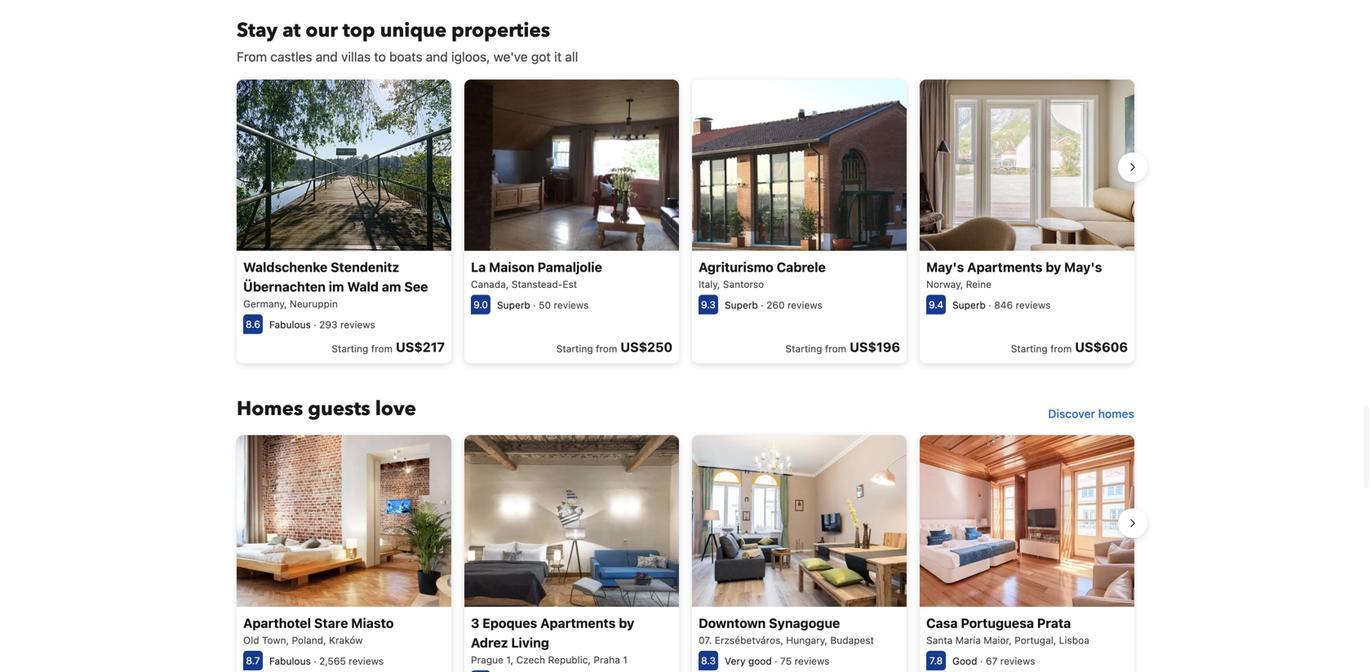 Task type: vqa. For each thing, say whether or not it's contained in the screenshot.
2868 at the top left
no



Task type: locate. For each thing, give the bounding box(es) containing it.
superb element left 50
[[497, 300, 531, 311]]

fabulous down "neuruppin"
[[269, 319, 311, 331]]

very good element
[[725, 656, 772, 668]]

from left us$196
[[825, 344, 847, 355]]

1 vertical spatial apartments
[[541, 616, 616, 632]]

1,
[[507, 655, 514, 666]]

starting for us$217
[[332, 344, 369, 355]]

1 region from the top
[[224, 73, 1148, 370]]

superb element
[[497, 300, 531, 311], [725, 300, 758, 311], [953, 300, 986, 311]]

3 starting from the left
[[786, 344, 823, 355]]

starting inside starting from us$250
[[557, 344, 593, 355]]

4 from from the left
[[1051, 344, 1072, 355]]

prata
[[1038, 616, 1072, 632]]

starting down superb · 50 reviews
[[557, 344, 593, 355]]

adrez
[[471, 636, 508, 651]]

maior,
[[984, 635, 1012, 647]]

la maison pamaljolie canada, stanstead-est
[[471, 260, 603, 290]]

0 horizontal spatial superb
[[497, 300, 531, 311]]

starting down superb · 260 reviews
[[786, 344, 823, 355]]

1 vertical spatial fabulous
[[269, 656, 311, 668]]

3 superb from the left
[[953, 300, 986, 311]]

1 horizontal spatial superb
[[725, 300, 758, 311]]

2 fabulous from the top
[[269, 656, 311, 668]]

apartments inside 3 epoques apartments by adrez living prague 1, czech republic, praha 1
[[541, 616, 616, 632]]

· left 75
[[775, 656, 778, 668]]

reine
[[967, 279, 992, 290]]

reviews right the 67
[[1001, 656, 1036, 668]]

1 fabulous from the top
[[269, 319, 311, 331]]

übernachten
[[243, 279, 326, 295]]

1 vertical spatial fabulous element
[[269, 656, 311, 668]]

1 vertical spatial region
[[224, 429, 1148, 673]]

guests
[[308, 396, 371, 423]]

region containing waldschenke stendenitz übernachten im wald am see
[[224, 73, 1148, 370]]

1 may's from the left
[[927, 260, 965, 275]]

downtown synagogue 07. erzsébetváros, hungary, budapest
[[699, 616, 875, 647]]

see
[[404, 279, 428, 295]]

reviews down hungary,
[[795, 656, 830, 668]]

us$606
[[1076, 340, 1128, 355]]

our
[[306, 17, 338, 44]]

casa
[[927, 616, 958, 632]]

fabulous element down town,
[[269, 656, 311, 668]]

· left 50
[[533, 300, 536, 311]]

from inside starting from us$217
[[371, 344, 393, 355]]

from left us$217
[[371, 344, 393, 355]]

reviews down kraków
[[349, 656, 384, 668]]

by
[[1046, 260, 1062, 275], [619, 616, 635, 632]]

75
[[781, 656, 792, 668]]

reviews right 260
[[788, 300, 823, 311]]

apartments inside may's apartments by may's norway, reine
[[968, 260, 1043, 275]]

1 horizontal spatial superb element
[[725, 300, 758, 311]]

1 horizontal spatial and
[[426, 49, 448, 64]]

3 from from the left
[[825, 344, 847, 355]]

region for stay at our top unique properties
[[224, 73, 1148, 370]]

fabulous · 2,565 reviews
[[269, 656, 384, 668]]

superb · 260 reviews
[[725, 300, 823, 311]]

1 horizontal spatial apartments
[[968, 260, 1043, 275]]

· left 2,565
[[314, 656, 317, 668]]

may's apartments by may's norway, reine
[[927, 260, 1103, 290]]

0 vertical spatial by
[[1046, 260, 1062, 275]]

superb down 'reine'
[[953, 300, 986, 311]]

0 horizontal spatial by
[[619, 616, 635, 632]]

superb element for cabrele
[[725, 300, 758, 311]]

from inside starting from us$250
[[596, 344, 618, 355]]

· for agriturismo
[[761, 300, 764, 311]]

to
[[374, 49, 386, 64]]

villas
[[341, 49, 371, 64]]

1 vertical spatial by
[[619, 616, 635, 632]]

9.4
[[929, 299, 944, 311]]

region
[[224, 73, 1148, 370], [224, 429, 1148, 673]]

2 from from the left
[[596, 344, 618, 355]]

0 vertical spatial apartments
[[968, 260, 1043, 275]]

2 superb from the left
[[725, 300, 758, 311]]

1 superb element from the left
[[497, 300, 531, 311]]

9.0 element
[[471, 295, 491, 315]]

starting inside "starting from us$196"
[[786, 344, 823, 355]]

2 region from the top
[[224, 429, 1148, 673]]

by up superb · 846 reviews
[[1046, 260, 1062, 275]]

region for homes guests love
[[224, 429, 1148, 673]]

from
[[237, 49, 267, 64]]

9.3
[[701, 299, 716, 311]]

2 may's from the left
[[1065, 260, 1103, 275]]

from left us$606
[[1051, 344, 1072, 355]]

apartments up republic,
[[541, 616, 616, 632]]

from for us$217
[[371, 344, 393, 355]]

· for casa
[[981, 656, 984, 668]]

and right boats
[[426, 49, 448, 64]]

may's up starting from us$606
[[1065, 260, 1103, 275]]

by up 1
[[619, 616, 635, 632]]

by inside 3 epoques apartments by adrez living prague 1, czech republic, praha 1
[[619, 616, 635, 632]]

· for waldschenke
[[314, 319, 317, 331]]

town,
[[262, 635, 289, 647]]

santa
[[927, 635, 953, 647]]

1 from from the left
[[371, 344, 393, 355]]

from inside starting from us$606
[[1051, 344, 1072, 355]]

superb for cabrele
[[725, 300, 758, 311]]

homes guests love
[[237, 396, 416, 423]]

7.8
[[930, 656, 943, 667]]

pamaljolie
[[538, 260, 603, 275]]

2 superb element from the left
[[725, 300, 758, 311]]

starting inside starting from us$606
[[1012, 344, 1048, 355]]

reviews right 293 at the top left of page
[[340, 319, 375, 331]]

4 starting from the left
[[1012, 344, 1048, 355]]

apartments up 'reine'
[[968, 260, 1043, 275]]

starting from us$250
[[557, 340, 673, 355]]

superb element down santorso
[[725, 300, 758, 311]]

2 fabulous element from the top
[[269, 656, 311, 668]]

· left 293 at the top left of page
[[314, 319, 317, 331]]

us$250
[[621, 340, 673, 355]]

reviews for agriturismo cabrele
[[788, 300, 823, 311]]

us$217
[[396, 340, 445, 355]]

and
[[316, 49, 338, 64], [426, 49, 448, 64]]

starting from us$606
[[1012, 340, 1128, 355]]

epoques
[[483, 616, 538, 632]]

maria
[[956, 635, 981, 647]]

9.0
[[474, 299, 488, 311]]

2 horizontal spatial superb element
[[953, 300, 986, 311]]

italy,
[[699, 279, 721, 290]]

by inside may's apartments by may's norway, reine
[[1046, 260, 1062, 275]]

prague
[[471, 655, 504, 666]]

fabulous down town,
[[269, 656, 311, 668]]

fabulous for im
[[269, 319, 311, 331]]

0 horizontal spatial may's
[[927, 260, 965, 275]]

0 vertical spatial fabulous element
[[269, 319, 311, 331]]

stay at our top unique properties from castles and villas to boats and igloos, we've got it all
[[237, 17, 578, 64]]

very
[[725, 656, 746, 668]]

1 horizontal spatial by
[[1046, 260, 1062, 275]]

· left the 67
[[981, 656, 984, 668]]

superb left 50
[[497, 300, 531, 311]]

·
[[533, 300, 536, 311], [761, 300, 764, 311], [989, 300, 992, 311], [314, 319, 317, 331], [314, 656, 317, 668], [775, 656, 778, 668], [981, 656, 984, 668]]

2 horizontal spatial superb
[[953, 300, 986, 311]]

from
[[371, 344, 393, 355], [596, 344, 618, 355], [825, 344, 847, 355], [1051, 344, 1072, 355]]

· for may's
[[989, 300, 992, 311]]

7.8 element
[[927, 652, 946, 671]]

0 horizontal spatial and
[[316, 49, 338, 64]]

3 superb element from the left
[[953, 300, 986, 311]]

0 vertical spatial fabulous
[[269, 319, 311, 331]]

2 starting from the left
[[557, 344, 593, 355]]

starting down the 846
[[1012, 344, 1048, 355]]

neuruppin
[[290, 299, 338, 310]]

1 superb from the left
[[497, 300, 531, 311]]

0 horizontal spatial apartments
[[541, 616, 616, 632]]

casa portuguesa prata santa maria maior, portugal, lisboa
[[927, 616, 1090, 647]]

starting down 293 at the top left of page
[[332, 344, 369, 355]]

reviews for may's apartments by may's
[[1016, 300, 1051, 311]]

waldschenke stendenitz übernachten im wald am see germany, neuruppin
[[243, 260, 428, 310]]

1 starting from the left
[[332, 344, 369, 355]]

from left us$250
[[596, 344, 618, 355]]

reviews right the 846
[[1016, 300, 1051, 311]]

portugal,
[[1015, 635, 1057, 647]]

starting
[[332, 344, 369, 355], [557, 344, 593, 355], [786, 344, 823, 355], [1012, 344, 1048, 355]]

and down our
[[316, 49, 338, 64]]

fabulous element
[[269, 319, 311, 331], [269, 656, 311, 668]]

superb
[[497, 300, 531, 311], [725, 300, 758, 311], [953, 300, 986, 311]]

republic,
[[548, 655, 591, 666]]

starting for us$196
[[786, 344, 823, 355]]

may's up 'norway,'
[[927, 260, 965, 275]]

· left the 846
[[989, 300, 992, 311]]

starting from us$196
[[786, 340, 901, 355]]

us$196
[[850, 340, 901, 355]]

fabulous element down "neuruppin"
[[269, 319, 311, 331]]

starting from us$217
[[332, 340, 445, 355]]

wald
[[347, 279, 379, 295]]

old
[[243, 635, 259, 647]]

superb down santorso
[[725, 300, 758, 311]]

846
[[995, 300, 1013, 311]]

1 fabulous element from the top
[[269, 319, 311, 331]]

293
[[319, 319, 338, 331]]

norway,
[[927, 279, 964, 290]]

2,565
[[319, 656, 346, 668]]

0 vertical spatial region
[[224, 73, 1148, 370]]

· left 260
[[761, 300, 764, 311]]

region containing aparthotel stare miasto
[[224, 429, 1148, 673]]

from inside "starting from us$196"
[[825, 344, 847, 355]]

reviews down est
[[554, 300, 589, 311]]

superb element down 'reine'
[[953, 300, 986, 311]]

poland,
[[292, 635, 326, 647]]

1 horizontal spatial may's
[[1065, 260, 1103, 275]]

reviews for waldschenke stendenitz übernachten im wald am see
[[340, 319, 375, 331]]

reviews
[[554, 300, 589, 311], [788, 300, 823, 311], [1016, 300, 1051, 311], [340, 319, 375, 331], [349, 656, 384, 668], [795, 656, 830, 668], [1001, 656, 1036, 668]]

0 horizontal spatial superb element
[[497, 300, 531, 311]]

starting inside starting from us$217
[[332, 344, 369, 355]]



Task type: describe. For each thing, give the bounding box(es) containing it.
good element
[[953, 656, 978, 668]]

67
[[986, 656, 998, 668]]

discover
[[1049, 408, 1096, 421]]

la
[[471, 260, 486, 275]]

cabrele
[[777, 260, 826, 275]]

boats
[[389, 49, 423, 64]]

1 and from the left
[[316, 49, 338, 64]]

homes
[[1099, 408, 1135, 421]]

reviews for la maison pamaljolie
[[554, 300, 589, 311]]

reviews for aparthotel stare miasto
[[349, 656, 384, 668]]

unique
[[380, 17, 447, 44]]

waldschenke
[[243, 260, 328, 275]]

· for la
[[533, 300, 536, 311]]

fabulous for old
[[269, 656, 311, 668]]

im
[[329, 279, 344, 295]]

stare
[[314, 616, 348, 632]]

2 and from the left
[[426, 49, 448, 64]]

very good · 75 reviews
[[725, 656, 830, 668]]

downtown
[[699, 616, 766, 632]]

260
[[767, 300, 785, 311]]

superb for maison
[[497, 300, 531, 311]]

8.3 element
[[699, 652, 719, 671]]

from for us$196
[[825, 344, 847, 355]]

praha
[[594, 655, 620, 666]]

maison
[[489, 260, 535, 275]]

9.4 element
[[927, 295, 946, 315]]

portuguesa
[[961, 616, 1035, 632]]

good
[[953, 656, 978, 668]]

living
[[511, 636, 549, 651]]

got
[[531, 49, 551, 64]]

9.3 element
[[699, 295, 719, 315]]

top
[[343, 17, 375, 44]]

3 epoques apartments by adrez living prague 1, czech republic, praha 1
[[471, 616, 635, 666]]

superb element for apartments
[[953, 300, 986, 311]]

agriturismo
[[699, 260, 774, 275]]

hungary,
[[787, 635, 828, 647]]

love
[[375, 396, 416, 423]]

8.7
[[246, 656, 260, 667]]

budapest
[[831, 635, 875, 647]]

aparthotel stare miasto old town, poland, kraków
[[243, 616, 394, 647]]

· for aparthotel
[[314, 656, 317, 668]]

est
[[563, 279, 577, 290]]

superb · 846 reviews
[[953, 300, 1051, 311]]

properties
[[452, 17, 550, 44]]

fabulous · 293 reviews
[[269, 319, 375, 331]]

reviews for casa portuguesa prata
[[1001, 656, 1036, 668]]

miasto
[[351, 616, 394, 632]]

fabulous element for im
[[269, 319, 311, 331]]

castles
[[271, 49, 312, 64]]

50
[[539, 300, 551, 311]]

igloos,
[[452, 49, 490, 64]]

superb for apartments
[[953, 300, 986, 311]]

1
[[623, 655, 628, 666]]

lisboa
[[1060, 635, 1090, 647]]

07.
[[699, 635, 712, 647]]

all
[[565, 49, 578, 64]]

stanstead-
[[512, 279, 563, 290]]

we've
[[494, 49, 528, 64]]

8.6 element
[[243, 315, 263, 335]]

canada,
[[471, 279, 509, 290]]

homes
[[237, 396, 303, 423]]

germany,
[[243, 299, 287, 310]]

am
[[382, 279, 401, 295]]

fabulous element for old
[[269, 656, 311, 668]]

8.7 element
[[243, 652, 263, 671]]

discover homes
[[1049, 408, 1135, 421]]

from for us$250
[[596, 344, 618, 355]]

agriturismo cabrele italy, santorso
[[699, 260, 826, 290]]

3
[[471, 616, 480, 632]]

discover homes link
[[1042, 400, 1142, 429]]

synagogue
[[769, 616, 841, 632]]

stay
[[237, 17, 278, 44]]

starting for us$250
[[557, 344, 593, 355]]

starting for us$606
[[1012, 344, 1048, 355]]

from for us$606
[[1051, 344, 1072, 355]]

czech
[[517, 655, 546, 666]]

santorso
[[723, 279, 765, 290]]

superb element for maison
[[497, 300, 531, 311]]

kraków
[[329, 635, 363, 647]]

erzsébetváros,
[[715, 635, 784, 647]]

at
[[283, 17, 301, 44]]

8.6
[[246, 319, 260, 330]]

superb · 50 reviews
[[497, 300, 589, 311]]

8.3
[[701, 656, 716, 667]]

good
[[749, 656, 772, 668]]

it
[[555, 49, 562, 64]]



